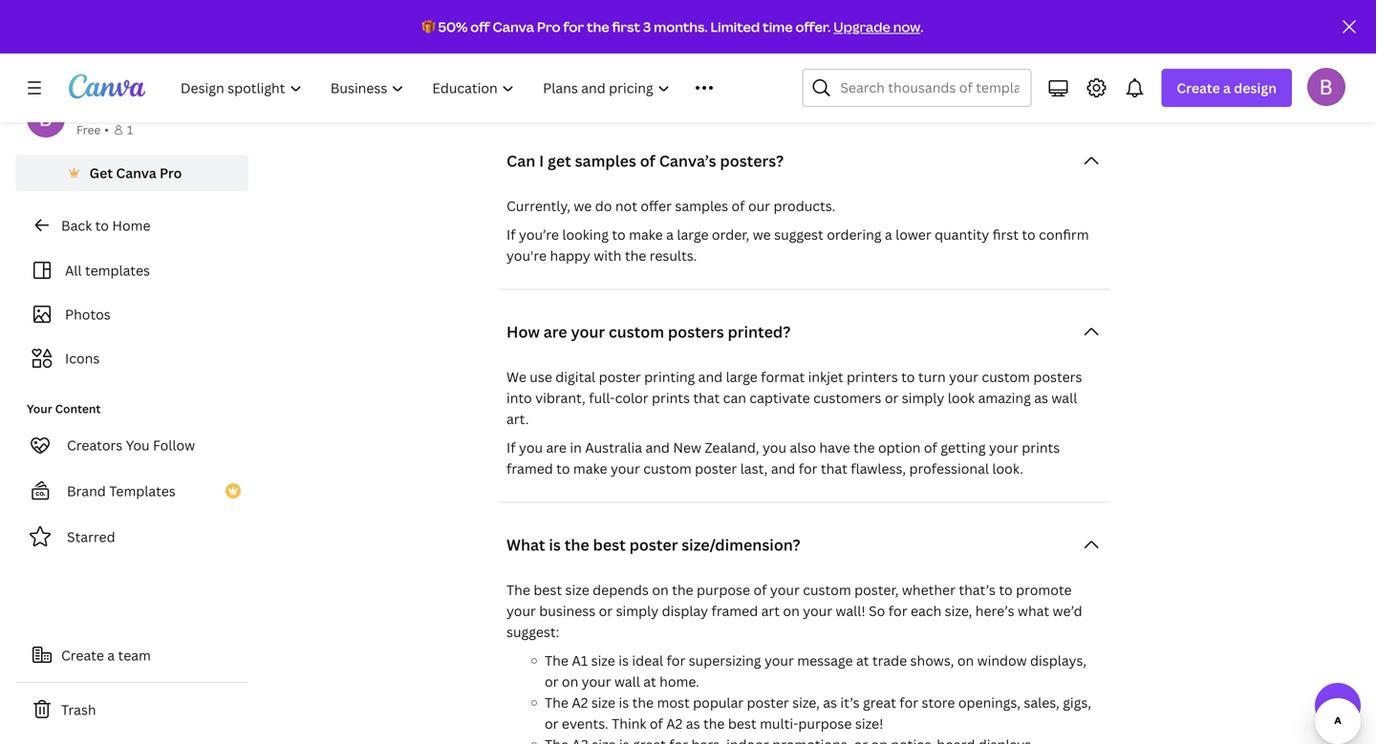 Task type: describe. For each thing, give the bounding box(es) containing it.
lower
[[896, 226, 932, 244]]

size for is
[[591, 652, 615, 670]]

quantity
[[935, 226, 990, 244]]

if you're looking to make a large order, we suggest ordering a lower quantity first to confirm you're happy with the results.
[[507, 226, 1089, 265]]

you up last,
[[763, 439, 787, 457]]

1 horizontal spatial in
[[613, 54, 625, 73]]

on right shows,
[[958, 652, 974, 670]]

trash link
[[15, 691, 249, 729]]

in inside if you have issues with a recently-delivered print order, get in touch within 30 days of receiving it.
[[887, 5, 899, 23]]

for right great
[[900, 694, 919, 712]]

it's
[[841, 694, 860, 712]]

photos link
[[27, 296, 237, 333]]

or inside we use digital poster printing and large format inkjet printers to turn your custom posters into vibrant, full-color prints that can captivate customers or simply look amazing as wall art.
[[885, 389, 899, 407]]

as inside we use digital poster printing and large format inkjet printers to turn your custom posters into vibrant, full-color prints that can captivate customers or simply look amazing as wall art.
[[1035, 389, 1049, 407]]

back
[[61, 217, 92, 235]]

bob builder image
[[1308, 68, 1346, 106]]

a up results.
[[666, 226, 674, 244]]

recently-
[[665, 5, 723, 23]]

simply inside we use digital poster printing and large format inkjet printers to turn your custom posters into vibrant, full-color prints that can captivate customers or simply look amazing as wall art.
[[902, 389, 945, 407]]

🎁
[[422, 18, 436, 36]]

1 horizontal spatial as
[[823, 694, 837, 712]]

getting
[[941, 439, 986, 457]]

the down popular
[[704, 715, 725, 733]]

contact for contact support about a print delivery issue.
[[585, 26, 637, 44]]

i
[[539, 151, 544, 171]]

issues
[[580, 5, 620, 23]]

Search search field
[[841, 70, 1019, 106]]

50%
[[438, 18, 468, 36]]

of inside if you have issues with a recently-delivered print order, get in touch within 30 days of receiving it.
[[1040, 5, 1053, 23]]

make inside if you are in australia and new zealand, you also have the option of getting your prints framed to make your custom poster last, and for that flawless, professional look.
[[573, 460, 608, 478]]

our
[[748, 197, 770, 215]]

currently,
[[507, 197, 571, 215]]

how
[[507, 322, 540, 342]]

we'd
[[1053, 602, 1083, 620]]

if for can i get samples of canva's posters?
[[507, 226, 516, 244]]

inkjet
[[808, 368, 844, 386]]

order, inside if you have issues with a recently-delivered print order, get in touch within 30 days of receiving it.
[[822, 5, 860, 23]]

to inside if you are in australia and new zealand, you also have the option of getting your prints framed to make your custom poster last, and for that flawless, professional look.
[[557, 460, 570, 478]]

brand
[[67, 482, 106, 500]]

a inside dropdown button
[[1224, 79, 1231, 97]]

purpose inside the a1 size is ideal for supersizing your message at trade shows, on window displays, or on your wall at home. the a2 size is the most popular poster size, as it's great for store openings, sales, gigs, or events. think of a2 as the best multi-purpose size!
[[799, 715, 852, 733]]

best inside the a1 size is ideal for supersizing your message at trade shows, on window displays, or on your wall at home. the a2 size is the most popular poster size, as it's great for store openings, sales, gigs, or events. think of a2 as the best multi-purpose size!
[[728, 715, 757, 733]]

1 vertical spatial a2
[[667, 715, 683, 733]]

use
[[530, 368, 552, 386]]

or down suggest:
[[545, 673, 559, 691]]

about for about
[[507, 76, 545, 94]]

back to home
[[61, 217, 151, 235]]

2 vertical spatial as
[[686, 715, 700, 733]]

1 horizontal spatial at
[[856, 652, 869, 670]]

home
[[112, 217, 151, 235]]

if for how are your custom posters printed?
[[507, 439, 516, 457]]

prints inside if you are in australia and new zealand, you also have the option of getting your prints framed to make your custom poster last, and for that flawless, professional look.
[[1022, 439, 1060, 457]]

you're
[[507, 247, 547, 265]]

delivery
[[781, 26, 833, 44]]

last,
[[741, 460, 768, 478]]

you down delivery
[[795, 54, 819, 73]]

it.
[[569, 26, 582, 44]]

or left events. in the left of the page
[[545, 715, 559, 733]]

0 horizontal spatial touch
[[629, 54, 666, 73]]

days
[[1006, 5, 1036, 23]]

follow
[[153, 436, 195, 455]]

3
[[643, 18, 651, 36]]

poster inside dropdown button
[[630, 535, 678, 555]]

the inside if you are in australia and new zealand, you also have the option of getting your prints framed to make your custom poster last, and for that flawless, professional look.
[[854, 439, 875, 457]]

multi-
[[760, 715, 799, 733]]

happy
[[550, 247, 591, 265]]

to inside 'link'
[[95, 217, 109, 235]]

we use digital poster printing and large format inkjet printers to turn your custom posters into vibrant, full-color prints that can captivate customers or simply look amazing as wall art.
[[507, 368, 1083, 428]]

you down art.
[[519, 439, 543, 457]]

printed?
[[728, 322, 791, 342]]

limited
[[711, 18, 760, 36]]

30
[[986, 5, 1003, 23]]

your down australia
[[611, 460, 640, 478]]

your content
[[27, 401, 101, 417]]

best inside the best size depends on the purpose of your custom poster, whether that's to promote your business or simply display framed art on your wall! so for each size, here's what we'd suggest:
[[534, 581, 562, 599]]

captivate
[[750, 389, 810, 407]]

for inside the best size depends on the purpose of your custom poster, whether that's to promote your business or simply display framed art on your wall! so for each size, here's what we'd suggest:
[[889, 602, 908, 620]]

ideal
[[632, 652, 663, 670]]

size for depends
[[565, 581, 590, 599]]

0 horizontal spatial can
[[534, 54, 557, 73]]

contact support about an undelivered print order link
[[507, 54, 1066, 94]]

0 vertical spatial also
[[560, 54, 586, 73]]

how are your custom posters printed?
[[507, 322, 791, 342]]

ordering
[[827, 226, 882, 244]]

size/dimension?
[[682, 535, 801, 555]]

a left lower
[[885, 226, 893, 244]]

0 horizontal spatial a2
[[572, 694, 588, 712]]

custom inside the best size depends on the purpose of your custom poster, whether that's to promote your business or simply display framed art on your wall! so for each size, here's what we'd suggest:
[[803, 581, 851, 599]]

professional
[[910, 460, 989, 478]]

on down 'a1'
[[562, 673, 579, 691]]

posters inside we use digital poster printing and large format inkjet printers to turn your custom posters into vibrant, full-color prints that can captivate customers or simply look amazing as wall art.
[[1034, 368, 1083, 386]]

contact for contact support about an undelivered print order
[[960, 54, 1012, 73]]

2 horizontal spatial and
[[771, 460, 796, 478]]

2 vertical spatial size
[[592, 694, 616, 712]]

do
[[595, 197, 612, 215]]

printers
[[847, 368, 898, 386]]

on up the display
[[652, 581, 669, 599]]

contact support about a print delivery issue. link
[[585, 26, 873, 44]]

canva inside 'get canva pro' button
[[116, 164, 156, 182]]

order, inside the if you're looking to make a large order, we suggest ordering a lower quantity first to confirm you're happy with the results.
[[712, 226, 750, 244]]

to inside we use digital poster printing and large format inkjet printers to turn your custom posters into vibrant, full-color prints that can captivate customers or simply look amazing as wall art.
[[902, 368, 915, 386]]

size!
[[855, 715, 884, 733]]

contact support about a print delivery issue.
[[585, 26, 873, 44]]

poster,
[[855, 581, 899, 599]]

for up an
[[563, 18, 584, 36]]

confirm
[[1039, 226, 1089, 244]]

events.
[[562, 715, 609, 733]]

a down delivered
[[736, 26, 743, 44]]

if inside if you have issues with a recently-delivered print order, get in touch within 30 days of receiving it.
[[507, 5, 516, 23]]

wall inside we use digital poster printing and large format inkjet printers to turn your custom posters into vibrant, full-color prints that can captivate customers or simply look amazing as wall art.
[[1052, 389, 1078, 407]]

to down not
[[612, 226, 626, 244]]

art.
[[507, 410, 529, 428]]

off
[[471, 18, 490, 36]]

0 horizontal spatial first
[[612, 18, 640, 36]]

supersizing
[[689, 652, 761, 670]]

create a design
[[1177, 79, 1277, 97]]

framed inside the best size depends on the purpose of your custom poster, whether that's to promote your business or simply display framed art on your wall! so for each size, here's what we'd suggest:
[[712, 602, 758, 620]]

pro inside button
[[160, 164, 182, 182]]

think
[[612, 715, 647, 733]]

to inside the best size depends on the purpose of your custom poster, whether that's to promote your business or simply display framed art on your wall! so for each size, here's what we'd suggest:
[[999, 581, 1013, 599]]

offer.
[[796, 18, 831, 36]]

within
[[943, 5, 982, 23]]

1 vertical spatial get
[[590, 54, 610, 73]]

your up suggest:
[[507, 602, 536, 620]]

about for recently-
[[694, 26, 733, 44]]

get canva pro button
[[15, 155, 249, 191]]

the best size depends on the purpose of your custom poster, whether that's to promote your business or simply display framed art on your wall! so for each size, here's what we'd suggest:
[[507, 581, 1083, 641]]

store
[[922, 694, 955, 712]]

gigs,
[[1063, 694, 1092, 712]]

the for or
[[545, 652, 569, 670]]

1
[[127, 122, 133, 138]]

1 horizontal spatial pro
[[537, 18, 561, 36]]

have inside if you have issues with a recently-delivered print order, get in touch within 30 days of receiving it.
[[546, 5, 577, 23]]

an
[[548, 76, 564, 94]]

what is the best poster size/dimension?
[[507, 535, 801, 555]]

posters inside "dropdown button"
[[668, 322, 724, 342]]

free
[[76, 122, 101, 138]]

0 vertical spatial .
[[921, 18, 924, 36]]

content
[[55, 401, 101, 417]]

message
[[797, 652, 853, 670]]

print down delivered
[[747, 26, 778, 44]]

look.
[[993, 460, 1024, 478]]

undelivered
[[567, 76, 644, 94]]

window
[[978, 652, 1027, 670]]

first inside the if you're looking to make a large order, we suggest ordering a lower quantity first to confirm you're happy with the results.
[[993, 226, 1019, 244]]

poster inside if you are in australia and new zealand, you also have the option of getting your prints framed to make your custom poster last, and for that flawless, professional look.
[[695, 460, 737, 478]]

samples inside dropdown button
[[575, 151, 637, 171]]

starred
[[67, 528, 115, 546]]

print inside contact support about an undelivered print order
[[647, 76, 679, 94]]

1 horizontal spatial you
[[507, 54, 530, 73]]

receiving
[[507, 26, 565, 44]]

most
[[657, 694, 690, 712]]

look
[[948, 389, 975, 407]]



Task type: locate. For each thing, give the bounding box(es) containing it.
the up think
[[632, 694, 654, 712]]

touch left within on the right top
[[902, 5, 939, 23]]

large inside we use digital poster printing and large format inkjet printers to turn your custom posters into vibrant, full-color prints that can captivate customers or simply look amazing as wall art.
[[726, 368, 758, 386]]

how are your custom posters printed? button
[[499, 313, 1111, 351]]

1 vertical spatial touch
[[629, 54, 666, 73]]

0 vertical spatial at
[[856, 652, 869, 670]]

1 vertical spatial size,
[[793, 694, 820, 712]]

as right amazing
[[1035, 389, 1049, 407]]

1 horizontal spatial prints
[[1022, 439, 1060, 457]]

to up here's
[[999, 581, 1013, 599]]

large for results.
[[677, 226, 709, 244]]

1 vertical spatial that
[[821, 460, 848, 478]]

1 vertical spatial posters
[[1034, 368, 1083, 386]]

0 horizontal spatial best
[[534, 581, 562, 599]]

1 horizontal spatial size,
[[945, 602, 973, 620]]

for right so
[[889, 602, 908, 620]]

color
[[615, 389, 649, 407]]

about down recently-
[[694, 26, 733, 44]]

are down vibrant,
[[546, 439, 567, 457]]

prints up look.
[[1022, 439, 1060, 457]]

back to home link
[[15, 206, 249, 245]]

free •
[[76, 122, 109, 138]]

1 horizontal spatial we
[[753, 226, 771, 244]]

0 vertical spatial and
[[698, 368, 723, 386]]

1 vertical spatial create
[[61, 647, 104, 665]]

large inside the if you're looking to make a large order, we suggest ordering a lower quantity first to confirm you're happy with the results.
[[677, 226, 709, 244]]

templates
[[109, 482, 176, 500]]

wall inside the a1 size is ideal for supersizing your message at trade shows, on window displays, or on your wall at home. the a2 size is the most popular poster size, as it's great for store openings, sales, gigs, or events. think of a2 as the best multi-purpose size!
[[615, 673, 640, 691]]

1 vertical spatial canva
[[116, 164, 156, 182]]

of right days
[[1040, 5, 1053, 23]]

get inside dropdown button
[[548, 151, 571, 171]]

order
[[682, 76, 716, 94]]

your up art
[[770, 581, 800, 599]]

1 horizontal spatial simply
[[902, 389, 945, 407]]

1 horizontal spatial also
[[790, 439, 816, 457]]

the for your
[[507, 581, 530, 599]]

business
[[539, 602, 596, 620]]

at down ideal
[[644, 673, 656, 691]]

can
[[534, 54, 557, 73], [723, 389, 747, 407]]

that inside if you are in australia and new zealand, you also have the option of getting your prints framed to make your custom poster last, and for that flawless, professional look.
[[821, 460, 848, 478]]

. down the you can also get in touch about print order/s you haven't received yet.
[[716, 76, 720, 94]]

amazing
[[979, 389, 1031, 407]]

1 horizontal spatial framed
[[712, 602, 758, 620]]

1 vertical spatial support
[[1015, 54, 1066, 73]]

poster inside the a1 size is ideal for supersizing your message at trade shows, on window displays, or on your wall at home. the a2 size is the most popular poster size, as it's great for store openings, sales, gigs, or events. think of a2 as the best multi-purpose size!
[[747, 694, 789, 712]]

about
[[694, 26, 733, 44], [669, 54, 707, 73], [507, 76, 545, 94]]

so
[[869, 602, 886, 620]]

custom inside if you are in australia and new zealand, you also have the option of getting your prints framed to make your custom poster last, and for that flawless, professional look.
[[644, 460, 692, 478]]

0 vertical spatial best
[[593, 535, 626, 555]]

0 vertical spatial are
[[544, 322, 567, 342]]

your inside we use digital poster printing and large format inkjet printers to turn your custom posters into vibrant, full-color prints that can captivate customers or simply look amazing as wall art.
[[949, 368, 979, 386]]

samples right offer
[[675, 197, 728, 215]]

all templates link
[[27, 252, 237, 289]]

a2 down most
[[667, 715, 683, 733]]

into
[[507, 389, 532, 407]]

support down recently-
[[640, 26, 691, 44]]

custom inside we use digital poster printing and large format inkjet printers to turn your custom posters into vibrant, full-color prints that can captivate customers or simply look amazing as wall art.
[[982, 368, 1030, 386]]

of inside the a1 size is ideal for supersizing your message at trade shows, on window displays, or on your wall at home. the a2 size is the most popular poster size, as it's great for store openings, sales, gigs, or events. think of a2 as the best multi-purpose size!
[[650, 715, 663, 733]]

0 vertical spatial wall
[[1052, 389, 1078, 407]]

sales,
[[1024, 694, 1060, 712]]

suggest:
[[507, 623, 560, 641]]

0 horizontal spatial that
[[693, 389, 720, 407]]

0 vertical spatial about
[[694, 26, 733, 44]]

order, down 'our'
[[712, 226, 750, 244]]

2 if from the top
[[507, 226, 516, 244]]

.
[[921, 18, 924, 36], [716, 76, 720, 94]]

0 horizontal spatial get
[[548, 151, 571, 171]]

months.
[[654, 18, 708, 36]]

1 vertical spatial contact
[[960, 54, 1012, 73]]

0 horizontal spatial make
[[573, 460, 608, 478]]

the
[[507, 581, 530, 599], [545, 652, 569, 670], [545, 694, 569, 712]]

1 vertical spatial at
[[644, 673, 656, 691]]

1 horizontal spatial .
[[921, 18, 924, 36]]

support
[[640, 26, 691, 44], [1015, 54, 1066, 73]]

your inside "dropdown button"
[[571, 322, 605, 342]]

1 vertical spatial about
[[669, 54, 707, 73]]

None search field
[[802, 69, 1032, 107]]

framed down art.
[[507, 460, 553, 478]]

in
[[887, 5, 899, 23], [613, 54, 625, 73], [570, 439, 582, 457]]

large for can
[[726, 368, 758, 386]]

create inside create a design dropdown button
[[1177, 79, 1220, 97]]

3 if from the top
[[507, 439, 516, 457]]

digital
[[556, 368, 596, 386]]

suggest
[[774, 226, 824, 244]]

0 horizontal spatial samples
[[575, 151, 637, 171]]

support for contact support about a print delivery issue.
[[640, 26, 691, 44]]

1 horizontal spatial create
[[1177, 79, 1220, 97]]

all
[[65, 261, 82, 280]]

create
[[1177, 79, 1220, 97], [61, 647, 104, 665]]

a inside if you have issues with a recently-delivered print order, get in touch within 30 days of receiving it.
[[654, 5, 662, 23]]

of up art
[[754, 581, 767, 599]]

0 horizontal spatial prints
[[652, 389, 690, 407]]

a1
[[572, 652, 588, 670]]

contact down issues
[[585, 26, 637, 44]]

0 horizontal spatial have
[[546, 5, 577, 23]]

print inside if you have issues with a recently-delivered print order, get in touch within 30 days of receiving it.
[[787, 5, 819, 23]]

what
[[507, 535, 545, 555]]

simply down depends at bottom
[[616, 602, 659, 620]]

if inside the if you're looking to make a large order, we suggest ordering a lower quantity first to confirm you're happy with the results.
[[507, 226, 516, 244]]

contact inside contact support about an undelivered print order
[[960, 54, 1012, 73]]

0 horizontal spatial posters
[[668, 322, 724, 342]]

is right what
[[549, 535, 561, 555]]

of left canva's
[[640, 151, 656, 171]]

if down art.
[[507, 439, 516, 457]]

create inside 'create a team' button
[[61, 647, 104, 665]]

upgrade
[[834, 18, 891, 36]]

size inside the best size depends on the purpose of your custom poster, whether that's to promote your business or simply display framed art on your wall! so for each size, here's what we'd suggest:
[[565, 581, 590, 599]]

make down offer
[[629, 226, 663, 244]]

0 horizontal spatial .
[[716, 76, 720, 94]]

as
[[1035, 389, 1049, 407], [823, 694, 837, 712], [686, 715, 700, 733]]

are inside how are your custom posters printed? "dropdown button"
[[544, 322, 567, 342]]

1 vertical spatial have
[[820, 439, 850, 457]]

the right what
[[565, 535, 590, 555]]

and inside we use digital poster printing and large format inkjet printers to turn your custom posters into vibrant, full-color prints that can captivate customers or simply look amazing as wall art.
[[698, 368, 723, 386]]

1 vertical spatial we
[[753, 226, 771, 244]]

the a1 size is ideal for supersizing your message at trade shows, on window displays, or on your wall at home. the a2 size is the most popular poster size, as it's great for store openings, sales, gigs, or events. think of a2 as the best multi-purpose size!
[[545, 652, 1092, 733]]

the right it.
[[587, 18, 610, 36]]

have inside if you are in australia and new zealand, you also have the option of getting your prints framed to make your custom poster last, and for that flawless, professional look.
[[820, 439, 850, 457]]

of inside the best size depends on the purpose of your custom poster, whether that's to promote your business or simply display framed art on your wall! so for each size, here's what we'd suggest:
[[754, 581, 767, 599]]

0 horizontal spatial order,
[[712, 226, 750, 244]]

1 vertical spatial purpose
[[799, 715, 852, 733]]

canva right get
[[116, 164, 156, 182]]

offer
[[641, 197, 672, 215]]

create for create a team
[[61, 647, 104, 665]]

team
[[118, 647, 151, 665]]

on right art
[[783, 602, 800, 620]]

1 vertical spatial can
[[723, 389, 747, 407]]

a right 3
[[654, 5, 662, 23]]

print left order
[[647, 76, 679, 94]]

of inside dropdown button
[[640, 151, 656, 171]]

0 horizontal spatial simply
[[616, 602, 659, 620]]

delivered
[[723, 5, 784, 23]]

1 horizontal spatial samples
[[675, 197, 728, 215]]

your up look.
[[989, 439, 1019, 457]]

you up receiving on the left
[[519, 5, 543, 23]]

also inside if you are in australia and new zealand, you also have the option of getting your prints framed to make your custom poster last, and for that flawless, professional look.
[[790, 439, 816, 457]]

get
[[863, 5, 883, 23], [590, 54, 610, 73], [548, 151, 571, 171]]

canva's
[[659, 151, 717, 171]]

icons link
[[27, 340, 237, 377]]

0 vertical spatial canva
[[493, 18, 534, 36]]

0 vertical spatial framed
[[507, 460, 553, 478]]

custom inside "dropdown button"
[[609, 322, 664, 342]]

make
[[629, 226, 663, 244], [573, 460, 608, 478]]

we down 'our'
[[753, 226, 771, 244]]

in up undelivered
[[613, 54, 625, 73]]

here's
[[976, 602, 1015, 620]]

for up home.
[[667, 652, 686, 670]]

or inside the best size depends on the purpose of your custom poster, whether that's to promote your business or simply display framed art on your wall! so for each size, here's what we'd suggest:
[[599, 602, 613, 620]]

your up digital
[[571, 322, 605, 342]]

0 horizontal spatial contact
[[585, 26, 637, 44]]

a inside button
[[107, 647, 115, 665]]

for right last,
[[799, 460, 818, 478]]

0 vertical spatial as
[[1035, 389, 1049, 407]]

can inside we use digital poster printing and large format inkjet printers to turn your custom posters into vibrant, full-color prints that can captivate customers or simply look amazing as wall art.
[[723, 389, 747, 407]]

to left turn
[[902, 368, 915, 386]]

custom down new
[[644, 460, 692, 478]]

of down most
[[650, 715, 663, 733]]

size, inside the best size depends on the purpose of your custom poster, whether that's to promote your business or simply display framed art on your wall! so for each size, here's what we'd suggest:
[[945, 602, 973, 620]]

2 vertical spatial and
[[771, 460, 796, 478]]

0 vertical spatial make
[[629, 226, 663, 244]]

support for contact support about an undelivered print order
[[1015, 54, 1066, 73]]

get inside if you have issues with a recently-delivered print order, get in touch within 30 days of receiving it.
[[863, 5, 883, 23]]

poster inside we use digital poster printing and large format inkjet printers to turn your custom posters into vibrant, full-color prints that can captivate customers or simply look amazing as wall art.
[[599, 368, 641, 386]]

openings,
[[959, 694, 1021, 712]]

print
[[787, 5, 819, 23], [747, 26, 778, 44], [711, 54, 742, 73], [647, 76, 679, 94]]

a
[[654, 5, 662, 23], [736, 26, 743, 44], [1224, 79, 1231, 97], [666, 226, 674, 244], [885, 226, 893, 244], [107, 647, 115, 665]]

displays,
[[1031, 652, 1087, 670]]

purpose inside the best size depends on the purpose of your custom poster, whether that's to promote your business or simply display framed art on your wall! so for each size, here's what we'd suggest:
[[697, 581, 750, 599]]

issue.
[[837, 26, 873, 44]]

upgrade now button
[[834, 18, 921, 36]]

the inside dropdown button
[[565, 535, 590, 555]]

2 vertical spatial in
[[570, 439, 582, 457]]

first right quantity
[[993, 226, 1019, 244]]

0 horizontal spatial also
[[560, 54, 586, 73]]

1 vertical spatial as
[[823, 694, 837, 712]]

framed inside if you are in australia and new zealand, you also have the option of getting your prints framed to make your custom poster last, and for that flawless, professional look.
[[507, 460, 553, 478]]

prints
[[652, 389, 690, 407], [1022, 439, 1060, 457]]

your
[[27, 401, 52, 417]]

zealand,
[[705, 439, 760, 457]]

1 vertical spatial large
[[726, 368, 758, 386]]

trade
[[873, 652, 907, 670]]

framed left art
[[712, 602, 758, 620]]

to
[[95, 217, 109, 235], [612, 226, 626, 244], [1022, 226, 1036, 244], [902, 368, 915, 386], [557, 460, 570, 478], [999, 581, 1013, 599]]

with inside if you have issues with a recently-delivered print order, get in touch within 30 days of receiving it.
[[623, 5, 651, 23]]

brand templates
[[67, 482, 176, 500]]

or down depends at bottom
[[599, 602, 613, 620]]

1 vertical spatial samples
[[675, 197, 728, 215]]

0 vertical spatial a2
[[572, 694, 588, 712]]

1 horizontal spatial canva
[[493, 18, 534, 36]]

with inside the if you're looking to make a large order, we suggest ordering a lower quantity first to confirm you're happy with the results.
[[594, 247, 622, 265]]

1 vertical spatial first
[[993, 226, 1019, 244]]

to left confirm
[[1022, 226, 1036, 244]]

if inside if you are in australia and new zealand, you also have the option of getting your prints framed to make your custom poster last, and for that flawless, professional look.
[[507, 439, 516, 457]]

also up an
[[560, 54, 586, 73]]

0 vertical spatial order,
[[822, 5, 860, 23]]

now
[[894, 18, 921, 36]]

0 vertical spatial with
[[623, 5, 651, 23]]

posters?
[[720, 151, 784, 171]]

0 horizontal spatial framed
[[507, 460, 553, 478]]

the inside the best size depends on the purpose of your custom poster, whether that's to promote your business or simply display framed art on your wall! so for each size, here's what we'd suggest:
[[672, 581, 694, 599]]

we left do
[[574, 197, 592, 215]]

0 horizontal spatial as
[[686, 715, 700, 733]]

what
[[1018, 602, 1050, 620]]

creators
[[67, 436, 123, 455]]

prints inside we use digital poster printing and large format inkjet printers to turn your custom posters into vibrant, full-color prints that can captivate customers or simply look amazing as wall art.
[[652, 389, 690, 407]]

wall
[[1052, 389, 1078, 407], [615, 673, 640, 691]]

1 vertical spatial simply
[[616, 602, 659, 620]]

your left message
[[765, 652, 794, 670]]

2 vertical spatial about
[[507, 76, 545, 94]]

1 vertical spatial you
[[126, 436, 150, 455]]

0 horizontal spatial purpose
[[697, 581, 750, 599]]

vibrant,
[[535, 389, 586, 407]]

1 horizontal spatial and
[[698, 368, 723, 386]]

1 horizontal spatial large
[[726, 368, 758, 386]]

0 vertical spatial size,
[[945, 602, 973, 620]]

1 vertical spatial in
[[613, 54, 625, 73]]

print up delivery
[[787, 5, 819, 23]]

best down popular
[[728, 715, 757, 733]]

0 horizontal spatial wall
[[615, 673, 640, 691]]

at
[[856, 652, 869, 670], [644, 673, 656, 691]]

1 horizontal spatial purpose
[[799, 715, 852, 733]]

pro
[[537, 18, 561, 36], [160, 164, 182, 182]]

creators you follow
[[67, 436, 195, 455]]

templates
[[85, 261, 150, 280]]

we inside the if you're looking to make a large order, we suggest ordering a lower quantity first to confirm you're happy with the results.
[[753, 226, 771, 244]]

customers
[[814, 389, 882, 407]]

get up undelivered
[[590, 54, 610, 73]]

that inside we use digital poster printing and large format inkjet printers to turn your custom posters into vibrant, full-color prints that can captivate customers or simply look amazing as wall art.
[[693, 389, 720, 407]]

your left wall!
[[803, 602, 833, 620]]

and for printing
[[698, 368, 723, 386]]

haven't
[[822, 54, 870, 73]]

0 vertical spatial first
[[612, 18, 640, 36]]

0 vertical spatial simply
[[902, 389, 945, 407]]

the up the display
[[672, 581, 694, 599]]

a left design
[[1224, 79, 1231, 97]]

size, inside the a1 size is ideal for supersizing your message at trade shows, on window displays, or on your wall at home. the a2 size is the most popular poster size, as it's great for store openings, sales, gigs, or events. think of a2 as the best multi-purpose size!
[[793, 694, 820, 712]]

looking
[[562, 226, 609, 244]]

about up order
[[669, 54, 707, 73]]

poster up depends at bottom
[[630, 535, 678, 555]]

simply down turn
[[902, 389, 945, 407]]

for inside if you are in australia and new zealand, you also have the option of getting your prints framed to make your custom poster last, and for that flawless, professional look.
[[799, 460, 818, 478]]

wall down ideal
[[615, 673, 640, 691]]

0 vertical spatial get
[[863, 5, 883, 23]]

brand templates link
[[15, 472, 249, 510]]

size up business
[[565, 581, 590, 599]]

the inside the best size depends on the purpose of your custom poster, whether that's to promote your business or simply display framed art on your wall! so for each size, here's what we'd suggest:
[[507, 581, 530, 599]]

currently, we do not offer samples of our products.
[[507, 197, 836, 215]]

about inside contact support about an undelivered print order
[[507, 76, 545, 94]]

of up professional
[[924, 439, 938, 457]]

1 horizontal spatial can
[[723, 389, 747, 407]]

if up 'you're'
[[507, 226, 516, 244]]

we
[[507, 368, 527, 386]]

and left new
[[646, 439, 670, 457]]

0 vertical spatial we
[[574, 197, 592, 215]]

can up an
[[534, 54, 557, 73]]

0 vertical spatial purpose
[[697, 581, 750, 599]]

in inside if you are in australia and new zealand, you also have the option of getting your prints framed to make your custom poster last, and for that flawless, professional look.
[[570, 439, 582, 457]]

2 vertical spatial is
[[619, 694, 629, 712]]

size up events. in the left of the page
[[592, 694, 616, 712]]

1 vertical spatial is
[[619, 652, 629, 670]]

whether
[[902, 581, 956, 599]]

of inside if you are in australia and new zealand, you also have the option of getting your prints framed to make your custom poster last, and for that flawless, professional look.
[[924, 439, 938, 457]]

print down contact support about a print delivery issue.
[[711, 54, 742, 73]]

results.
[[650, 247, 697, 265]]

touch inside if you have issues with a recently-delivered print order, get in touch within 30 days of receiving it.
[[902, 5, 939, 23]]

each
[[911, 602, 942, 620]]

. left within on the right top
[[921, 18, 924, 36]]

1 horizontal spatial wall
[[1052, 389, 1078, 407]]

0 horizontal spatial large
[[677, 226, 709, 244]]

•
[[104, 122, 109, 138]]

format
[[761, 368, 805, 386]]

make down australia
[[573, 460, 608, 478]]

your
[[571, 322, 605, 342], [949, 368, 979, 386], [989, 439, 1019, 457], [611, 460, 640, 478], [770, 581, 800, 599], [507, 602, 536, 620], [803, 602, 833, 620], [765, 652, 794, 670], [582, 673, 611, 691]]

best inside dropdown button
[[593, 535, 626, 555]]

if up receiving on the left
[[507, 5, 516, 23]]

as down most
[[686, 715, 700, 733]]

best up depends at bottom
[[593, 535, 626, 555]]

of left 'our'
[[732, 197, 745, 215]]

in left australia
[[570, 439, 582, 457]]

1 if from the top
[[507, 5, 516, 23]]

is left ideal
[[619, 652, 629, 670]]

best up business
[[534, 581, 562, 599]]

0 vertical spatial size
[[565, 581, 590, 599]]

you inside if you have issues with a recently-delivered print order, get in touch within 30 days of receiving it.
[[519, 5, 543, 23]]

2 horizontal spatial in
[[887, 5, 899, 23]]

are inside if you are in australia and new zealand, you also have the option of getting your prints framed to make your custom poster last, and for that flawless, professional look.
[[546, 439, 567, 457]]

size, up multi-
[[793, 694, 820, 712]]

can i get samples of canva's posters? button
[[499, 142, 1111, 180]]

as left it's
[[823, 694, 837, 712]]

you
[[507, 54, 530, 73], [126, 436, 150, 455]]

create a design button
[[1162, 69, 1292, 107]]

your down 'a1'
[[582, 673, 611, 691]]

1 vertical spatial best
[[534, 581, 562, 599]]

contact support about an undelivered print order
[[507, 54, 1066, 94]]

1 horizontal spatial support
[[1015, 54, 1066, 73]]

2 vertical spatial the
[[545, 694, 569, 712]]

0 horizontal spatial at
[[644, 673, 656, 691]]

large left format
[[726, 368, 758, 386]]

can left captivate
[[723, 389, 747, 407]]

order, up issue.
[[822, 5, 860, 23]]

with down the looking
[[594, 247, 622, 265]]

1 vertical spatial make
[[573, 460, 608, 478]]

also down we use digital poster printing and large format inkjet printers to turn your custom posters into vibrant, full-color prints that can captivate customers or simply look amazing as wall art.
[[790, 439, 816, 457]]

1 vertical spatial order,
[[712, 226, 750, 244]]

make inside the if you're looking to make a large order, we suggest ordering a lower quantity first to confirm you're happy with the results.
[[629, 226, 663, 244]]

to down vibrant,
[[557, 460, 570, 478]]

you're
[[519, 226, 559, 244]]

received
[[873, 54, 929, 73]]

2 vertical spatial if
[[507, 439, 516, 457]]

1 vertical spatial if
[[507, 226, 516, 244]]

is inside what is the best poster size/dimension? dropdown button
[[549, 535, 561, 555]]

top level navigation element
[[168, 69, 756, 107], [168, 69, 756, 107]]

and for australia
[[646, 439, 670, 457]]

1 horizontal spatial that
[[821, 460, 848, 478]]

0 horizontal spatial in
[[570, 439, 582, 457]]

the left results.
[[625, 247, 646, 265]]

create for create a design
[[1177, 79, 1220, 97]]

0 vertical spatial have
[[546, 5, 577, 23]]

1 vertical spatial wall
[[615, 673, 640, 691]]

simply inside the best size depends on the purpose of your custom poster, whether that's to promote your business or simply display framed art on your wall! so for each size, here's what we'd suggest:
[[616, 602, 659, 620]]

0 horizontal spatial create
[[61, 647, 104, 665]]

0 vertical spatial posters
[[668, 322, 724, 342]]

a left team
[[107, 647, 115, 665]]

touch
[[902, 5, 939, 23], [629, 54, 666, 73]]

pro up back to home 'link'
[[160, 164, 182, 182]]

first left 3
[[612, 18, 640, 36]]

are right how
[[544, 322, 567, 342]]

0 vertical spatial create
[[1177, 79, 1220, 97]]

1 vertical spatial size
[[591, 652, 615, 670]]

support inside contact support about an undelivered print order
[[1015, 54, 1066, 73]]

the inside the if you're looking to make a large order, we suggest ordering a lower quantity first to confirm you're happy with the results.
[[625, 247, 646, 265]]

yet.
[[932, 54, 957, 73]]

about left an
[[507, 76, 545, 94]]

purpose
[[697, 581, 750, 599], [799, 715, 852, 733]]

to right back
[[95, 217, 109, 235]]



Task type: vqa. For each thing, say whether or not it's contained in the screenshot.
the products.
yes



